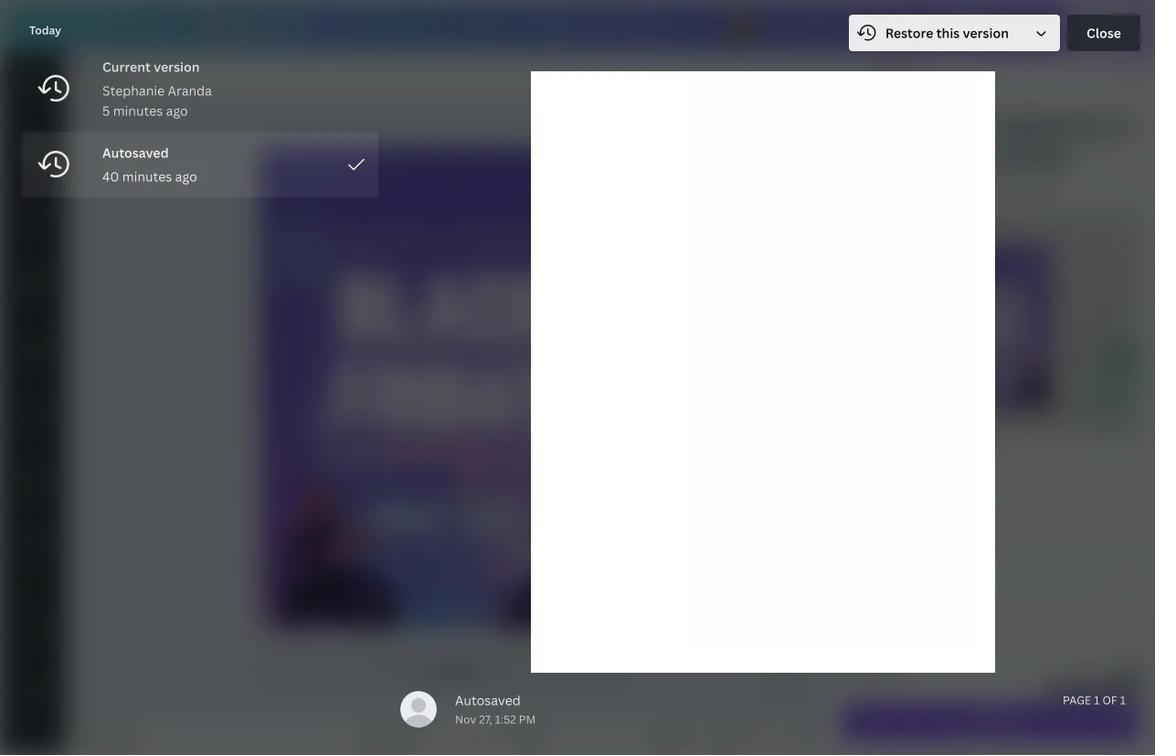 Task type: describe. For each thing, give the bounding box(es) containing it.
design
[[18, 90, 48, 102]]

show pages image
[[402, 706, 490, 720]]

off for shop now
[[1010, 274, 1021, 281]]

2021 for shop now
[[1008, 348, 1025, 355]]

close
[[1087, 24, 1122, 42]]

to for www.reallygreatsite.com
[[436, 232, 458, 250]]

1 right of
[[1120, 692, 1126, 708]]

flyers button
[[869, 52, 922, 96]]

videos button
[[0, 659, 66, 725]]

20.0s
[[876, 17, 910, 34]]

1:52
[[495, 712, 516, 727]]

autosaved for minutes
[[102, 144, 169, 161]]

minutes inside autosaved 40 minutes ago
[[122, 168, 172, 185]]

2021 for www.reallygreatsite.com
[[503, 448, 554, 470]]

page
[[450, 661, 480, 679]]

of
[[1103, 692, 1118, 708]]

uploads button
[[0, 315, 66, 381]]

ago inside current version stephanie aranda 5 minutes ago
[[166, 102, 188, 119]]

1 right /
[[416, 728, 422, 746]]

november 26, 2021 for shop now
[[952, 348, 1025, 355]]

x
[[956, 179, 962, 196]]

draw button
[[0, 381, 66, 447]]

sale for www.reallygreatsite.com
[[352, 232, 394, 250]]

notes
[[102, 728, 139, 746]]

pm
[[519, 712, 536, 727]]

1 horizontal spatial shop now
[[962, 365, 1015, 377]]

continue button
[[842, 704, 1141, 740]]

design button
[[0, 52, 66, 118]]

50% for www.reallygreatsite.com
[[468, 232, 500, 250]]

20.0s button
[[840, 7, 924, 44]]

stephanie
[[102, 82, 165, 99]]

side panel tab list
[[0, 52, 66, 755]]

audio button
[[0, 593, 66, 659]]

+ for + add page
[[412, 661, 419, 679]]

switch
[[262, 17, 304, 34]]

restore this version
[[886, 24, 1009, 42]]

audio
[[20, 631, 46, 643]]

+ free delivery
[[1051, 683, 1136, 695]]

5
[[102, 102, 110, 119]]

print flyers button
[[932, 7, 1054, 44]]

uploads
[[14, 353, 51, 365]]

portrait
[[1001, 179, 1049, 196]]

sale up to 50% off for shop now
[[956, 274, 1021, 281]]

black for shop now
[[952, 284, 1025, 317]]

0 horizontal spatial friday
[[334, 352, 559, 442]]

draw
[[21, 419, 44, 431]]

free
[[1059, 683, 1084, 695]]

nov
[[455, 712, 477, 727]]

november for shop now
[[952, 348, 986, 355]]

ago inside autosaved 40 minutes ago
[[175, 168, 197, 185]]

main menu bar
[[0, 0, 1156, 52]]

your
[[910, 140, 961, 170]]

projects
[[15, 485, 51, 497]]

•
[[993, 179, 998, 196]]

sale for shop now
[[956, 274, 971, 280]]

to inside quality flyers delivered to your doorstep. 8.5 x 11in • portrait
[[1110, 111, 1134, 141]]

flyers inside button
[[877, 66, 914, 84]]

home link
[[59, 7, 125, 44]]

apps button
[[0, 513, 66, 579]]

canva assistant image
[[773, 665, 795, 687]]

this
[[937, 24, 960, 42]]

sale up to 50% off for www.reallygreatsite.com
[[352, 232, 542, 250]]

1 horizontal spatial shop
[[962, 365, 988, 377]]



Task type: vqa. For each thing, say whether or not it's contained in the screenshot.
list
no



Task type: locate. For each thing, give the bounding box(es) containing it.
aranda
[[168, 82, 212, 99]]

0 vertical spatial shop now
[[962, 365, 1015, 377]]

1 vertical spatial 50%
[[996, 274, 1007, 281]]

off
[[511, 232, 542, 250], [1010, 274, 1021, 281]]

1 vertical spatial shop
[[368, 499, 447, 535]]

flyers right print
[[1002, 17, 1039, 34]]

current version stephanie aranda 5 minutes ago
[[102, 58, 212, 119]]

flyers
[[933, 111, 998, 141]]

autosaved nov 27, 1:52 pm
[[455, 692, 536, 727]]

autosaved inside autosaved 40 minutes ago
[[102, 144, 169, 161]]

0 vertical spatial 26,
[[991, 348, 1003, 355]]

elements button
[[0, 118, 66, 184]]

minutes down the stephanie
[[113, 102, 163, 119]]

quality
[[849, 111, 929, 141]]

+ add page button
[[260, 652, 632, 688]]

1 horizontal spatial 50%
[[996, 274, 1007, 281]]

minutes
[[113, 102, 163, 119], [122, 168, 172, 185]]

1 horizontal spatial black
[[952, 284, 1025, 317]]

autosaved up 27, at the bottom of the page
[[455, 692, 521, 709]]

0 horizontal spatial version
[[154, 58, 200, 75]]

0 horizontal spatial shop now
[[368, 499, 526, 535]]

1 horizontal spatial www.reallygreatsite.com
[[964, 377, 1013, 381]]

27,
[[479, 712, 492, 727]]

40
[[102, 168, 119, 185]]

0 vertical spatial now
[[995, 365, 1015, 377]]

0 vertical spatial minutes
[[113, 102, 163, 119]]

1 vertical spatial 2021
[[503, 448, 554, 470]]

home
[[73, 17, 110, 34]]

1 horizontal spatial friday
[[950, 315, 1027, 346]]

add
[[422, 661, 447, 679]]

page left of
[[1063, 692, 1092, 708]]

0 vertical spatial flyers
[[1002, 17, 1039, 34]]

0 vertical spatial up
[[405, 232, 426, 250]]

1 horizontal spatial version
[[963, 24, 1009, 42]]

+ left add
[[412, 661, 419, 679]]

version up aranda
[[154, 58, 200, 75]]

26,
[[991, 348, 1003, 355], [453, 448, 491, 470]]

delivered
[[1002, 111, 1105, 141]]

version
[[963, 24, 1009, 42], [154, 58, 200, 75]]

www.reallygreatsite.com
[[964, 377, 1013, 381], [375, 534, 519, 546]]

autosaved for 27,
[[455, 692, 521, 709]]

up inside sale up to 50% off
[[974, 274, 982, 280]]

0 horizontal spatial +
[[412, 661, 419, 679]]

0 vertical spatial november
[[952, 348, 986, 355]]

1 horizontal spatial autosaved
[[455, 692, 521, 709]]

+ left free
[[1051, 683, 1057, 695]]

delivery
[[1087, 683, 1136, 695]]

doorstep.
[[966, 140, 1073, 170]]

quality flyers delivered to your doorstep. 8.5 x 11in • portrait
[[849, 111, 1134, 196]]

elements
[[12, 155, 54, 168]]

0 vertical spatial www.reallygreatsite.com
[[964, 377, 1013, 381]]

1 horizontal spatial 2021
[[1008, 348, 1025, 355]]

november 26, 2021
[[952, 348, 1025, 355], [341, 448, 554, 470]]

select your pages to print element
[[842, 561, 1141, 674]]

0 horizontal spatial 50%
[[468, 232, 500, 250]]

0 horizontal spatial 2021
[[503, 448, 554, 470]]

1 vertical spatial november
[[341, 448, 441, 470]]

flyers down restore
[[877, 66, 914, 84]]

new
[[317, 19, 340, 32]]

0 horizontal spatial autosaved
[[102, 144, 169, 161]]

0 horizontal spatial off
[[511, 232, 542, 250]]

+ for + free delivery
[[1051, 683, 1057, 695]]

50% inside sale up to 50% off
[[996, 274, 1007, 281]]

up for www.reallygreatsite.com
[[405, 232, 426, 250]]

minutes right 40
[[122, 168, 172, 185]]

1 left of
[[1094, 692, 1100, 708]]

ago
[[166, 102, 188, 119], [175, 168, 197, 185]]

26, for shop now
[[991, 348, 1003, 355]]

shop
[[962, 365, 988, 377], [368, 499, 447, 535]]

1
[[1094, 692, 1100, 708], [1120, 692, 1126, 708], [398, 728, 404, 746], [416, 728, 422, 746]]

november
[[952, 348, 986, 355], [341, 448, 441, 470]]

subtotal
[[842, 663, 896, 681]]

1 horizontal spatial november
[[952, 348, 986, 355]]

1 horizontal spatial now
[[995, 365, 1015, 377]]

1 left /
[[398, 728, 404, 746]]

0 horizontal spatial up
[[405, 232, 426, 250]]

black for www.reallygreatsite.com
[[339, 261, 555, 357]]

to
[[1110, 111, 1134, 141], [436, 232, 458, 250], [985, 274, 992, 280]]

0 vertical spatial friday
[[950, 315, 1027, 346]]

11in
[[965, 179, 990, 196]]

1 horizontal spatial to
[[985, 274, 992, 280]]

1 vertical spatial shop now
[[368, 499, 526, 535]]

videos
[[18, 697, 48, 709]]

autosaved
[[102, 144, 169, 161], [455, 692, 521, 709]]

text
[[24, 221, 42, 234]]

1 horizontal spatial off
[[1010, 274, 1021, 281]]

0 horizontal spatial flyers
[[877, 66, 914, 84]]

0 vertical spatial off
[[511, 232, 542, 250]]

+
[[412, 661, 419, 679], [1051, 683, 1057, 695]]

0 horizontal spatial 26,
[[453, 448, 491, 470]]

ago down aranda
[[166, 102, 188, 119]]

0 horizontal spatial now
[[467, 499, 526, 535]]

1 vertical spatial sale up to 50% off
[[956, 274, 1021, 281]]

version right this
[[963, 24, 1009, 42]]

0 vertical spatial page
[[1063, 692, 1092, 708]]

page for page 1 of 1
[[1063, 692, 1092, 708]]

brand
[[19, 287, 46, 299]]

50%
[[468, 232, 500, 250], [996, 274, 1007, 281]]

friday
[[950, 315, 1027, 346], [334, 352, 559, 442]]

sale up to 50% off
[[352, 232, 542, 250], [956, 274, 1021, 281]]

2 vertical spatial to
[[985, 274, 992, 280]]

0 vertical spatial ago
[[166, 102, 188, 119]]

1 horizontal spatial november 26, 2021
[[952, 348, 1025, 355]]

0 horizontal spatial sale
[[352, 232, 394, 250]]

50% for shop now
[[996, 274, 1007, 281]]

page 1 / 1
[[365, 728, 422, 746]]

1 horizontal spatial sale
[[956, 274, 971, 280]]

0 horizontal spatial shop
[[368, 499, 447, 535]]

today
[[29, 22, 61, 37]]

1 vertical spatial sale
[[956, 274, 971, 280]]

0 horizontal spatial page
[[365, 728, 394, 746]]

flyers
[[1002, 17, 1039, 34], [877, 66, 914, 84]]

1 vertical spatial now
[[467, 499, 526, 535]]

1 horizontal spatial up
[[974, 274, 982, 280]]

1 horizontal spatial flyers
[[1002, 17, 1039, 34]]

1 vertical spatial www.reallygreatsite.com
[[375, 534, 519, 546]]

0 vertical spatial sale up to 50% off
[[352, 232, 542, 250]]

0 vertical spatial 50%
[[468, 232, 500, 250]]

1 vertical spatial flyers
[[877, 66, 914, 84]]

to for shop now
[[985, 274, 992, 280]]

up
[[405, 232, 426, 250], [974, 274, 982, 280]]

restore
[[886, 24, 934, 42]]

+ add page
[[412, 661, 480, 679]]

0 horizontal spatial to
[[436, 232, 458, 250]]

1 horizontal spatial sale up to 50% off
[[956, 274, 1021, 281]]

november 26, 2021 for www.reallygreatsite.com
[[341, 448, 554, 470]]

page for page 1 / 1
[[365, 728, 394, 746]]

now
[[995, 365, 1015, 377], [467, 499, 526, 535]]

magic
[[222, 17, 259, 34]]

1 vertical spatial minutes
[[122, 168, 172, 185]]

version inside current version stephanie aranda 5 minutes ago
[[154, 58, 200, 75]]

brand button
[[0, 250, 66, 315]]

restore this version button
[[849, 15, 1024, 51]]

1 vertical spatial page
[[365, 728, 394, 746]]

sale
[[352, 232, 394, 250], [956, 274, 971, 280]]

minutes inside current version stephanie aranda 5 minutes ago
[[113, 102, 163, 119]]

0 vertical spatial autosaved
[[102, 144, 169, 161]]

autosaved inside autosaved nov 27, 1:52 pm
[[455, 692, 521, 709]]

autosaved up 40
[[102, 144, 169, 161]]

0 vertical spatial to
[[1110, 111, 1134, 141]]

black
[[339, 261, 555, 357], [952, 284, 1025, 317]]

autosaved 40 minutes ago
[[102, 144, 197, 185]]

to inside sale up to 50% off
[[985, 274, 992, 280]]

text button
[[0, 184, 66, 250]]

1 vertical spatial off
[[1010, 274, 1021, 281]]

page
[[1063, 692, 1092, 708], [365, 728, 394, 746]]

colorful spotlight image
[[260, 190, 581, 694], [420, 197, 741, 701], [925, 260, 1034, 431], [979, 262, 1089, 434]]

1 vertical spatial ago
[[175, 168, 197, 185]]

+ inside button
[[412, 661, 419, 679]]

0 horizontal spatial sale up to 50% off
[[352, 232, 542, 250]]

1 vertical spatial up
[[974, 274, 982, 280]]

print flyers
[[968, 17, 1039, 34]]

0 vertical spatial version
[[963, 24, 1009, 42]]

1 vertical spatial +
[[1051, 683, 1057, 695]]

page left /
[[365, 728, 394, 746]]

1 horizontal spatial page
[[1063, 692, 1092, 708]]

2 horizontal spatial to
[[1110, 111, 1134, 141]]

0 horizontal spatial november
[[341, 448, 441, 470]]

magic switch
[[222, 17, 304, 34]]

flyers inside dropdown button
[[1002, 17, 1039, 34]]

0 vertical spatial november 26, 2021
[[952, 348, 1025, 355]]

shop now
[[962, 365, 1015, 377], [368, 499, 526, 535]]

0 vertical spatial 2021
[[1008, 348, 1025, 355]]

0 vertical spatial shop
[[962, 365, 988, 377]]

version inside button
[[963, 24, 1009, 42]]

projects button
[[0, 447, 66, 513]]

notes button
[[73, 722, 147, 751]]

1 vertical spatial version
[[154, 58, 200, 75]]

1 vertical spatial november 26, 2021
[[341, 448, 554, 470]]

close button
[[1068, 15, 1141, 51]]

/
[[407, 728, 413, 746]]

off for www.reallygreatsite.com
[[511, 232, 542, 250]]

1 horizontal spatial 26,
[[991, 348, 1003, 355]]

0 vertical spatial +
[[412, 661, 419, 679]]

8.5
[[934, 179, 953, 196]]

sale inside sale up to 50% off
[[956, 274, 971, 280]]

apps
[[22, 550, 44, 563]]

1 vertical spatial to
[[436, 232, 458, 250]]

1 vertical spatial autosaved
[[455, 692, 521, 709]]

november for www.reallygreatsite.com
[[341, 448, 441, 470]]

1 vertical spatial friday
[[334, 352, 559, 442]]

up for shop now
[[974, 274, 982, 280]]

0 horizontal spatial www.reallygreatsite.com
[[375, 534, 519, 546]]

current
[[102, 58, 151, 75]]

0 horizontal spatial november 26, 2021
[[341, 448, 554, 470]]

page 1 of 1
[[1063, 692, 1126, 708]]

0 vertical spatial sale
[[352, 232, 394, 250]]

continue
[[963, 714, 1020, 731]]

ago right 40
[[175, 168, 197, 185]]

2021
[[1008, 348, 1025, 355], [503, 448, 554, 470]]

1 vertical spatial 26,
[[453, 448, 491, 470]]

1 horizontal spatial +
[[1051, 683, 1057, 695]]

$38
[[1118, 663, 1141, 681]]

Design title text field
[[515, 7, 715, 44]]

off inside sale up to 50% off
[[1010, 274, 1021, 281]]

print
[[968, 17, 999, 34]]

26, for www.reallygreatsite.com
[[453, 448, 491, 470]]

0 horizontal spatial black
[[339, 261, 555, 357]]



